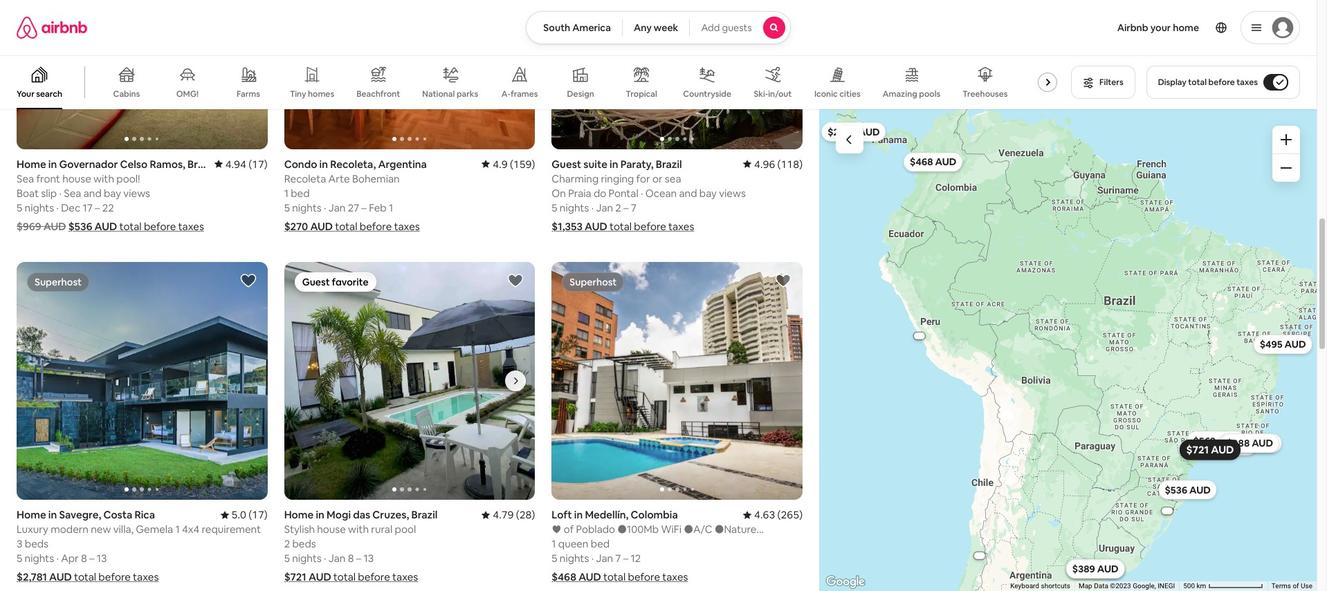 Task type: describe. For each thing, give the bounding box(es) containing it.
jan inside condo in recoleta, argentina recoleta arte bohemian 1 bed 5 nights · jan 27 – feb 1 $270 aud total before taxes
[[329, 201, 346, 214]]

national parks
[[422, 88, 478, 99]]

views inside guest suite in paraty, brazil charming ringing for or sea on praia do pontal · ocean and bay views 5 nights · jan 2 – 7 $1,353 aud total before taxes
[[719, 187, 746, 200]]

total inside home in mogi das cruzes, brazil stylish house with rural pool 2 beds 5 nights · jan 8 – 13 $721 aud total before taxes
[[333, 571, 356, 584]]

add to wishlist: home in savegre, costa rica image
[[240, 272, 257, 289]]

in/out
[[768, 89, 792, 100]]

terms of use
[[1272, 583, 1313, 590]]

– inside sea front house with pool! boat slip · sea and bay views 5 nights · dec 17 – 22 $969 aud $536 aud total before taxes
[[95, 201, 100, 214]]

feb
[[369, 201, 387, 214]]

before inside home in mogi das cruzes, brazil stylish house with rural pool 2 beds 5 nights · jan 8 – 13 $721 aud total before taxes
[[358, 571, 390, 584]]

taxes inside 1 queen bed 5 nights · jan 7 – 12 $468 aud total before taxes
[[663, 571, 688, 584]]

tropical
[[626, 89, 657, 100]]

countryside
[[683, 89, 732, 100]]

taxes inside home in mogi das cruzes, brazil stylish house with rural pool 2 beds 5 nights · jan 8 – 13 $721 aud total before taxes
[[392, 571, 418, 584]]

4x4
[[182, 523, 199, 536]]

house inside sea front house with pool! boat slip · sea and bay views 5 nights · dec 17 – 22 $969 aud $536 aud total before taxes
[[62, 172, 91, 185]]

treehouses
[[963, 89, 1008, 100]]

$270 aud button
[[1066, 559, 1124, 579]]

4.79
[[493, 509, 514, 522]]

1 horizontal spatial sea
[[64, 187, 81, 200]]

· inside home in mogi das cruzes, brazil stylish house with rural pool 2 beds 5 nights · jan 8 – 13 $721 aud total before taxes
[[324, 552, 326, 566]]

sea front house with pool! boat slip · sea and bay views 5 nights · dec 17 – 22 $969 aud $536 aud total before taxes
[[17, 172, 204, 233]]

slip
[[41, 187, 57, 200]]

ocean
[[646, 187, 677, 200]]

tiny homes
[[290, 89, 334, 100]]

nights inside sea front house with pool! boat slip · sea and bay views 5 nights · dec 17 – 22 $969 aud $536 aud total before taxes
[[25, 201, 54, 214]]

5 inside home in mogi das cruzes, brazil stylish house with rural pool 2 beds 5 nights · jan 8 – 13 $721 aud total before taxes
[[284, 552, 290, 566]]

13 inside home in mogi das cruzes, brazil stylish house with rural pool 2 beds 5 nights · jan 8 – 13 $721 aud total before taxes
[[364, 552, 374, 566]]

total inside sea front house with pool! boat slip · sea and bay views 5 nights · dec 17 – 22 $969 aud $536 aud total before taxes
[[119, 220, 142, 233]]

gemela
[[136, 523, 173, 536]]

– inside home in mogi das cruzes, brazil stylish house with rural pool 2 beds 5 nights · jan 8 – 13 $721 aud total before taxes
[[356, 552, 361, 566]]

$468 aud inside 1 queen bed 5 nights · jan 7 – 12 $468 aud total before taxes
[[552, 571, 601, 584]]

1 inside 1 queen bed 5 nights · jan 7 – 12 $468 aud total before taxes
[[552, 538, 556, 551]]

$389 aud button
[[1066, 560, 1125, 579]]

pool!
[[117, 172, 140, 185]]

(159)
[[510, 158, 535, 171]]

data
[[1094, 583, 1109, 590]]

south america
[[543, 21, 611, 34]]

airbnb
[[1118, 21, 1149, 34]]

pools
[[919, 89, 941, 100]]

4.63
[[754, 509, 775, 522]]

$495 aud
[[1260, 338, 1306, 351]]

$1,183 aud button
[[1218, 434, 1282, 453]]

medellín,
[[585, 509, 629, 522]]

22
[[102, 201, 114, 214]]

total inside 1 queen bed 5 nights · jan 7 – 12 $468 aud total before taxes
[[604, 571, 626, 584]]

frames
[[511, 89, 538, 100]]

total inside condo in recoleta, argentina recoleta arte bohemian 1 bed 5 nights · jan 27 – feb 1 $270 aud total before taxes
[[335, 220, 357, 233]]

nights inside home in savegre, costa rica luxury modern new villa,  gemela 1 4x4 requirement 3 beds 5 nights · apr 8 – 13 $2,781 aud total before taxes
[[25, 552, 54, 566]]

5 inside 1 queen bed 5 nights · jan 7 – 12 $468 aud total before taxes
[[552, 552, 558, 566]]

4.96 out of 5 average rating,  118 reviews image
[[743, 158, 803, 171]]

taxes inside home in savegre, costa rica luxury modern new villa,  gemela 1 4x4 requirement 3 beds 5 nights · apr 8 – 13 $2,781 aud total before taxes
[[133, 571, 159, 584]]

loft in medellín, colombia
[[552, 509, 678, 522]]

condo
[[284, 158, 317, 171]]

$721 aud inside button
[[1186, 443, 1234, 457]]

4.9 out of 5 average rating,  159 reviews image
[[482, 158, 535, 171]]

colombia
[[631, 509, 678, 522]]

display
[[1158, 77, 1187, 88]]

before inside sea front house with pool! boat slip · sea and bay views 5 nights · dec 17 – 22 $969 aud $536 aud total before taxes
[[144, 220, 176, 233]]

paraty,
[[621, 158, 654, 171]]

8 inside home in savegre, costa rica luxury modern new villa,  gemela 1 4x4 requirement 3 beds 5 nights · apr 8 – 13 $2,781 aud total before taxes
[[81, 552, 87, 566]]

7 inside 1 queen bed 5 nights · jan 7 – 12 $468 aud total before taxes
[[616, 552, 621, 566]]

total inside guest suite in paraty, brazil charming ringing for or sea on praia do pontal · ocean and bay views 5 nights · jan 2 – 7 $1,353 aud total before taxes
[[610, 220, 632, 233]]

brazil inside guest suite in paraty, brazil charming ringing for or sea on praia do pontal · ocean and bay views 5 nights · jan 2 – 7 $1,353 aud total before taxes
[[656, 158, 682, 171]]

· inside condo in recoleta, argentina recoleta arte bohemian 1 bed 5 nights · jan 27 – feb 1 $270 aud total before taxes
[[324, 201, 326, 214]]

add
[[701, 21, 720, 34]]

amazing
[[883, 89, 918, 100]]

shortcuts
[[1041, 583, 1071, 590]]

$468 aud button
[[904, 152, 963, 172]]

$721 aud button
[[1180, 440, 1241, 460]]

profile element
[[808, 0, 1300, 55]]

requirement
[[202, 523, 261, 536]]

nights inside guest suite in paraty, brazil charming ringing for or sea on praia do pontal · ocean and bay views 5 nights · jan 2 – 7 $1,353 aud total before taxes
[[560, 201, 589, 214]]

4.79 out of 5 average rating,  28 reviews image
[[482, 509, 535, 522]]

in inside guest suite in paraty, brazil charming ringing for or sea on praia do pontal · ocean and bay views 5 nights · jan 2 – 7 $1,353 aud total before taxes
[[610, 158, 618, 171]]

(17) for 5.0 (17)
[[249, 509, 268, 522]]

arte
[[328, 172, 350, 185]]

any week
[[634, 21, 679, 34]]

google image
[[823, 574, 869, 592]]

keyboard
[[1011, 583, 1040, 590]]

add to wishlist: loft in medellín, colombia image
[[775, 272, 792, 289]]

amazing pools
[[883, 89, 941, 100]]

$495 aud button
[[1254, 335, 1312, 354]]

ringing
[[601, 172, 634, 185]]

group for home in mogi das cruzes, brazil stylish house with rural pool 2 beds 5 nights · jan 8 – 13 $721 aud total before taxes
[[284, 262, 535, 500]]

4.94
[[225, 158, 246, 171]]

in right loft at the left bottom of the page
[[574, 509, 583, 522]]

before inside condo in recoleta, argentina recoleta arte bohemian 1 bed 5 nights · jan 27 – feb 1 $270 aud total before taxes
[[360, 220, 392, 233]]

$1,468 aud
[[1157, 509, 1178, 514]]

bed inside condo in recoleta, argentina recoleta arte bohemian 1 bed 5 nights · jan 27 – feb 1 $270 aud total before taxes
[[291, 187, 310, 200]]

praia
[[568, 187, 592, 200]]

(118)
[[778, 158, 803, 171]]

bay inside sea front house with pool! boat slip · sea and bay views 5 nights · dec 17 – 22 $969 aud $536 aud total before taxes
[[104, 187, 121, 200]]

jan inside 1 queen bed 5 nights · jan 7 – 12 $468 aud total before taxes
[[596, 552, 613, 566]]

0 vertical spatial sea
[[17, 172, 34, 185]]

5 inside home in savegre, costa rica luxury modern new villa,  gemela 1 4x4 requirement 3 beds 5 nights · apr 8 – 13 $2,781 aud total before taxes
[[17, 552, 22, 566]]

and inside guest suite in paraty, brazil charming ringing for or sea on praia do pontal · ocean and bay views 5 nights · jan 2 – 7 $1,353 aud total before taxes
[[679, 187, 697, 200]]

argentina
[[378, 158, 427, 171]]

bohemian
[[352, 172, 400, 185]]

google,
[[1133, 583, 1156, 590]]

guest
[[552, 158, 581, 171]]

add guests button
[[690, 11, 791, 44]]

cabins
[[113, 89, 140, 100]]

total inside home in savegre, costa rica luxury modern new villa,  gemela 1 4x4 requirement 3 beds 5 nights · apr 8 – 13 $2,781 aud total before taxes
[[74, 571, 96, 584]]

· inside home in savegre, costa rica luxury modern new villa,  gemela 1 4x4 requirement 3 beds 5 nights · apr 8 – 13 $2,781 aud total before taxes
[[56, 552, 59, 566]]

in for luxury modern new villa,  gemela 1 4x4 requirement
[[48, 509, 57, 522]]

rural
[[371, 523, 393, 536]]

$1,353 aud inside guest suite in paraty, brazil charming ringing for or sea on praia do pontal · ocean and bay views 5 nights · jan 2 – 7 $1,353 aud total before taxes
[[552, 220, 607, 233]]

beds inside home in savegre, costa rica luxury modern new villa,  gemela 1 4x4 requirement 3 beds 5 nights · apr 8 – 13 $2,781 aud total before taxes
[[25, 538, 48, 551]]

nights inside condo in recoleta, argentina recoleta arte bohemian 1 bed 5 nights · jan 27 – feb 1 $270 aud total before taxes
[[292, 201, 322, 214]]

on
[[552, 187, 566, 200]]

beachfront
[[357, 89, 400, 100]]

zoom in image
[[1281, 134, 1292, 145]]

$354 aud
[[970, 554, 989, 558]]

$389 aud
[[1072, 563, 1119, 576]]

tiny
[[290, 89, 306, 100]]

any week button
[[622, 11, 690, 44]]

$2,781 aud button
[[821, 122, 886, 141]]

$1,468 aud button
[[1153, 502, 1181, 521]]

1 queen bed 5 nights · jan 7 – 12 $468 aud total before taxes
[[552, 538, 688, 584]]

– inside 1 queen bed 5 nights · jan 7 – 12 $468 aud total before taxes
[[623, 552, 629, 566]]

parks
[[457, 88, 478, 99]]

add guests
[[701, 21, 752, 34]]

with inside sea front house with pool! boat slip · sea and bay views 5 nights · dec 17 – 22 $969 aud $536 aud total before taxes
[[93, 172, 114, 185]]

nights inside home in mogi das cruzes, brazil stylish house with rural pool 2 beds 5 nights · jan 8 – 13 $721 aud total before taxes
[[292, 552, 322, 566]]

of
[[1293, 583, 1299, 590]]



Task type: vqa. For each thing, say whether or not it's contained in the screenshot.
4.88 OUT OF 5 AVERAGE RATING image
no



Task type: locate. For each thing, give the bounding box(es) containing it.
2 beds from the left
[[292, 538, 316, 551]]

0 vertical spatial $468 aud
[[910, 156, 956, 168]]

jan left 12
[[596, 552, 613, 566]]

nights down luxury
[[25, 552, 54, 566]]

suite
[[584, 158, 608, 171]]

1 horizontal spatial $2,781 aud
[[828, 126, 880, 138]]

stylish
[[284, 523, 315, 536]]

1 horizontal spatial house
[[317, 523, 346, 536]]

4.9 (159)
[[493, 158, 535, 171]]

jan left 27
[[329, 201, 346, 214]]

in inside home in mogi das cruzes, brazil stylish house with rural pool 2 beds 5 nights · jan 8 – 13 $721 aud total before taxes
[[316, 509, 325, 522]]

5.0 (17)
[[232, 509, 268, 522]]

0 vertical spatial $721 aud
[[1186, 443, 1234, 457]]

total down mogi
[[333, 571, 356, 584]]

0 horizontal spatial bed
[[291, 187, 310, 200]]

2 down pontal
[[616, 201, 621, 214]]

map data ©2023 google, inegi
[[1079, 583, 1175, 590]]

iconic cities
[[815, 88, 861, 99]]

1 bay from the left
[[104, 187, 121, 200]]

filters button
[[1071, 66, 1136, 99]]

home up luxury
[[17, 509, 46, 522]]

– inside home in savegre, costa rica luxury modern new villa,  gemela 1 4x4 requirement 3 beds 5 nights · apr 8 – 13 $2,781 aud total before taxes
[[89, 552, 95, 566]]

5 inside sea front house with pool! boat slip · sea and bay views 5 nights · dec 17 – 22 $969 aud $536 aud total before taxes
[[17, 201, 22, 214]]

2 and from the left
[[679, 187, 697, 200]]

your
[[17, 89, 34, 100]]

2 8 from the left
[[348, 552, 354, 566]]

1 vertical spatial bed
[[591, 538, 610, 551]]

0 vertical spatial 2
[[616, 201, 621, 214]]

$988 aud button
[[1220, 434, 1279, 453]]

– down das
[[356, 552, 361, 566]]

and
[[84, 187, 102, 200], [679, 187, 697, 200]]

0 horizontal spatial 13
[[97, 552, 107, 566]]

nights down "recoleta"
[[292, 201, 322, 214]]

use
[[1301, 583, 1313, 590]]

$969 aud
[[17, 220, 66, 233]]

loft
[[552, 509, 572, 522]]

your
[[1151, 21, 1171, 34]]

1 horizontal spatial 7
[[631, 201, 637, 214]]

1 left the 4x4
[[175, 523, 180, 536]]

13 inside home in savegre, costa rica luxury modern new villa,  gemela 1 4x4 requirement 3 beds 5 nights · apr 8 – 13 $2,781 aud total before taxes
[[97, 552, 107, 566]]

1 horizontal spatial bed
[[591, 538, 610, 551]]

7 down pontal
[[631, 201, 637, 214]]

0 vertical spatial (17)
[[249, 158, 268, 171]]

with left "pool!"
[[93, 172, 114, 185]]

airbnb your home
[[1118, 21, 1199, 34]]

with inside home in mogi das cruzes, brazil stylish house with rural pool 2 beds 5 nights · jan 8 – 13 $721 aud total before taxes
[[348, 523, 369, 536]]

bed inside 1 queen bed 5 nights · jan 7 – 12 $468 aud total before taxes
[[591, 538, 610, 551]]

1 horizontal spatial beds
[[292, 538, 316, 551]]

$229 aud button
[[1066, 559, 1125, 579]]

or
[[653, 172, 663, 185]]

$2,781 aud down apr
[[17, 571, 72, 584]]

home inside home in mogi das cruzes, brazil stylish house with rural pool 2 beds 5 nights · jan 8 – 13 $721 aud total before taxes
[[284, 509, 314, 522]]

house inside home in mogi das cruzes, brazil stylish house with rural pool 2 beds 5 nights · jan 8 – 13 $721 aud total before taxes
[[317, 523, 346, 536]]

5
[[17, 201, 22, 214], [284, 201, 290, 214], [552, 201, 558, 214], [17, 552, 22, 566], [284, 552, 290, 566], [552, 552, 558, 566]]

home
[[1173, 21, 1199, 34]]

search
[[36, 89, 62, 100]]

500 km
[[1184, 583, 1208, 590]]

1 and from the left
[[84, 187, 102, 200]]

1 vertical spatial $2,781 aud
[[17, 571, 72, 584]]

– left 12
[[623, 552, 629, 566]]

$1,183 aud
[[1224, 437, 1275, 450]]

1 horizontal spatial views
[[719, 187, 746, 200]]

5 down 3
[[17, 552, 22, 566]]

0 horizontal spatial house
[[62, 172, 91, 185]]

views inside sea front house with pool! boat slip · sea and bay views 5 nights · dec 17 – 22 $969 aud $536 aud total before taxes
[[123, 187, 150, 200]]

taxes
[[1237, 77, 1258, 88], [178, 220, 204, 233], [394, 220, 420, 233], [669, 220, 694, 233], [133, 571, 159, 584], [392, 571, 418, 584], [663, 571, 688, 584]]

0 horizontal spatial 8
[[81, 552, 87, 566]]

0 horizontal spatial $2,781 aud
[[17, 571, 72, 584]]

in for stylish house with rural pool
[[316, 509, 325, 522]]

1 vertical spatial house
[[317, 523, 346, 536]]

total down pontal
[[610, 220, 632, 233]]

sea up boat on the left top of the page
[[17, 172, 34, 185]]

1 inside home in savegre, costa rica luxury modern new villa,  gemela 1 4x4 requirement 3 beds 5 nights · apr 8 – 13 $2,781 aud total before taxes
[[175, 523, 180, 536]]

– right apr
[[89, 552, 95, 566]]

sea
[[17, 172, 34, 185], [64, 187, 81, 200]]

(28)
[[516, 509, 535, 522]]

1 horizontal spatial home
[[284, 509, 314, 522]]

cities
[[840, 88, 861, 99]]

sea up dec
[[64, 187, 81, 200]]

©2023
[[1110, 583, 1131, 590]]

group
[[0, 55, 1069, 109], [17, 262, 268, 500], [284, 262, 535, 500], [552, 262, 803, 500]]

1 horizontal spatial $721 aud
[[1186, 443, 1234, 457]]

beds down stylish
[[292, 538, 316, 551]]

0 vertical spatial $2,781 aud
[[828, 126, 880, 138]]

$229 aud
[[1072, 563, 1118, 575]]

beds
[[25, 538, 48, 551], [292, 538, 316, 551]]

$468 aud down queen
[[552, 571, 601, 584]]

house
[[62, 172, 91, 185], [317, 523, 346, 536]]

none search field containing south america
[[526, 11, 791, 44]]

inegi
[[1158, 583, 1175, 590]]

27
[[348, 201, 359, 214]]

(17) right 5.0
[[249, 509, 268, 522]]

8 inside home in mogi das cruzes, brazil stylish house with rural pool 2 beds 5 nights · jan 8 – 13 $721 aud total before taxes
[[348, 552, 354, 566]]

in left mogi
[[316, 509, 325, 522]]

in inside condo in recoleta, argentina recoleta arte bohemian 1 bed 5 nights · jan 27 – feb 1 $270 aud total before taxes
[[319, 158, 328, 171]]

1 vertical spatial brazil
[[411, 509, 438, 522]]

5 down boat on the left top of the page
[[17, 201, 22, 214]]

savegre,
[[59, 509, 101, 522]]

nights inside 1 queen bed 5 nights · jan 7 – 12 $468 aud total before taxes
[[560, 552, 589, 566]]

$721 aud inside home in mogi das cruzes, brazil stylish house with rural pool 2 beds 5 nights · jan 8 – 13 $721 aud total before taxes
[[284, 571, 331, 584]]

total down loft in medellín, colombia
[[604, 571, 626, 584]]

3
[[17, 538, 22, 551]]

$2,781 aud inside button
[[828, 126, 880, 138]]

guest suite in paraty, brazil charming ringing for or sea on praia do pontal · ocean and bay views 5 nights · jan 2 – 7 $1,353 aud total before taxes
[[552, 158, 746, 233]]

– right 17
[[95, 201, 100, 214]]

das
[[353, 509, 370, 522]]

1 vertical spatial $1,353 aud
[[1198, 440, 1251, 452]]

1 left queen
[[552, 538, 556, 551]]

0 vertical spatial $536 aud
[[68, 220, 117, 233]]

before inside guest suite in paraty, brazil charming ringing for or sea on praia do pontal · ocean and bay views 5 nights · jan 2 – 7 $1,353 aud total before taxes
[[634, 220, 666, 233]]

0 horizontal spatial and
[[84, 187, 102, 200]]

beds inside home in mogi das cruzes, brazil stylish house with rural pool 2 beds 5 nights · jan 8 – 13 $721 aud total before taxes
[[292, 538, 316, 551]]

jan inside guest suite in paraty, brazil charming ringing for or sea on praia do pontal · ocean and bay views 5 nights · jan 2 – 7 $1,353 aud total before taxes
[[596, 201, 613, 214]]

5 inside condo in recoleta, argentina recoleta arte bohemian 1 bed 5 nights · jan 27 – feb 1 $270 aud total before taxes
[[284, 201, 290, 214]]

$468 aud
[[910, 156, 956, 168], [552, 571, 601, 584]]

map
[[1079, 583, 1093, 590]]

south
[[543, 21, 571, 34]]

modern
[[51, 523, 89, 536]]

front
[[36, 172, 60, 185]]

in up 'modern'
[[48, 509, 57, 522]]

total down 27
[[335, 220, 357, 233]]

2 bay from the left
[[700, 187, 717, 200]]

google map
showing 20 stays. region
[[819, 109, 1317, 592]]

– right 27
[[362, 201, 367, 214]]

guests
[[722, 21, 752, 34]]

iconic
[[815, 88, 838, 99]]

0 horizontal spatial sea
[[17, 172, 34, 185]]

$536 aud inside sea front house with pool! boat slip · sea and bay views 5 nights · dec 17 – 22 $969 aud $536 aud total before taxes
[[68, 220, 117, 233]]

group for home in savegre, costa rica luxury modern new villa,  gemela 1 4x4 requirement 3 beds 5 nights · apr 8 – 13 $2,781 aud total before taxes
[[17, 262, 268, 500]]

add to wishlist: home in mogi das cruzes, brazil image
[[508, 272, 524, 289]]

$2,781 aud
[[828, 126, 880, 138], [17, 571, 72, 584]]

· inside 1 queen bed 5 nights · jan 7 – 12 $468 aud total before taxes
[[592, 552, 594, 566]]

0 vertical spatial 7
[[631, 201, 637, 214]]

new
[[91, 523, 111, 536]]

1 horizontal spatial $536 aud
[[1165, 484, 1211, 496]]

nights
[[25, 201, 54, 214], [292, 201, 322, 214], [560, 201, 589, 214], [25, 552, 54, 566], [292, 552, 322, 566], [560, 552, 589, 566]]

apr
[[61, 552, 79, 566]]

zoom out image
[[1281, 163, 1292, 174]]

before inside 1 queen bed 5 nights · jan 7 – 12 $468 aud total before taxes
[[628, 571, 660, 584]]

– inside guest suite in paraty, brazil charming ringing for or sea on praia do pontal · ocean and bay views 5 nights · jan 2 – 7 $1,353 aud total before taxes
[[624, 201, 629, 214]]

1 horizontal spatial with
[[348, 523, 369, 536]]

– inside condo in recoleta, argentina recoleta arte bohemian 1 bed 5 nights · jan 27 – feb 1 $270 aud total before taxes
[[362, 201, 367, 214]]

4.63 out of 5 average rating,  265 reviews image
[[743, 509, 803, 522]]

2 (17) from the top
[[249, 509, 268, 522]]

0 horizontal spatial bay
[[104, 187, 121, 200]]

1 vertical spatial $270 aud
[[1072, 563, 1118, 575]]

brazil up "sea"
[[656, 158, 682, 171]]

in for recoleta arte bohemian
[[319, 158, 328, 171]]

1 horizontal spatial 2
[[616, 201, 621, 214]]

total right display
[[1189, 77, 1207, 88]]

total down apr
[[74, 571, 96, 584]]

$2,781 aud down cities
[[828, 126, 880, 138]]

home in mogi das cruzes, brazil stylish house with rural pool 2 beds 5 nights · jan 8 – 13 $721 aud total before taxes
[[284, 509, 438, 584]]

home for home in mogi das cruzes, brazil stylish house with rural pool 2 beds 5 nights · jan 8 – 13 $721 aud total before taxes
[[284, 509, 314, 522]]

0 vertical spatial house
[[62, 172, 91, 185]]

0 vertical spatial bed
[[291, 187, 310, 200]]

0 horizontal spatial $536 aud
[[68, 220, 117, 233]]

brazil inside home in mogi das cruzes, brazil stylish house with rural pool 2 beds 5 nights · jan 8 – 13 $721 aud total before taxes
[[411, 509, 438, 522]]

4.94 (17)
[[225, 158, 268, 171]]

bay up 22
[[104, 187, 121, 200]]

bed down "recoleta"
[[291, 187, 310, 200]]

7 inside guest suite in paraty, brazil charming ringing for or sea on praia do pontal · ocean and bay views 5 nights · jan 2 – 7 $1,353 aud total before taxes
[[631, 201, 637, 214]]

0 horizontal spatial $1,353 aud
[[552, 220, 607, 233]]

$721 aud
[[1186, 443, 1234, 457], [284, 571, 331, 584]]

1 views from the left
[[123, 187, 150, 200]]

home for home in savegre, costa rica luxury modern new villa,  gemela 1 4x4 requirement 3 beds 5 nights · apr 8 – 13 $2,781 aud total before taxes
[[17, 509, 46, 522]]

1 horizontal spatial $468 aud
[[910, 156, 956, 168]]

0 horizontal spatial beds
[[25, 538, 48, 551]]

and down "sea"
[[679, 187, 697, 200]]

with down das
[[348, 523, 369, 536]]

$1,353 aud inside button
[[1198, 440, 1251, 452]]

beds down luxury
[[25, 538, 48, 551]]

nights down queen
[[560, 552, 589, 566]]

0 horizontal spatial brazil
[[411, 509, 438, 522]]

1 horizontal spatial 13
[[364, 552, 374, 566]]

a-frames
[[502, 89, 538, 100]]

5 inside guest suite in paraty, brazil charming ringing for or sea on praia do pontal · ocean and bay views 5 nights · jan 2 – 7 $1,353 aud total before taxes
[[552, 201, 558, 214]]

and inside sea front house with pool! boat slip · sea and bay views 5 nights · dec 17 – 22 $969 aud $536 aud total before taxes
[[84, 187, 102, 200]]

0 horizontal spatial $468 aud
[[552, 571, 601, 584]]

$569 aud button
[[1187, 431, 1246, 451]]

bay right ocean
[[700, 187, 717, 200]]

pontal
[[609, 187, 639, 200]]

2
[[616, 201, 621, 214], [284, 538, 290, 551]]

4.9
[[493, 158, 508, 171]]

13 down new
[[97, 552, 107, 566]]

ski-
[[754, 89, 768, 100]]

rica
[[135, 509, 155, 522]]

taxes inside guest suite in paraty, brazil charming ringing for or sea on praia do pontal · ocean and bay views 5 nights · jan 2 – 7 $1,353 aud total before taxes
[[669, 220, 694, 233]]

in inside home in savegre, costa rica luxury modern new villa,  gemela 1 4x4 requirement 3 beds 5 nights · apr 8 – 13 $2,781 aud total before taxes
[[48, 509, 57, 522]]

bed right queen
[[591, 538, 610, 551]]

5 down loft at the left bottom of the page
[[552, 552, 558, 566]]

1 down "recoleta"
[[284, 187, 289, 200]]

taxes inside condo in recoleta, argentina recoleta arte bohemian 1 bed 5 nights · jan 27 – feb 1 $270 aud total before taxes
[[394, 220, 420, 233]]

group containing national parks
[[0, 55, 1069, 109]]

1 vertical spatial 2
[[284, 538, 290, 551]]

$382 aud button
[[906, 326, 933, 346]]

1 horizontal spatial brazil
[[656, 158, 682, 171]]

13 down rural
[[364, 552, 374, 566]]

before inside home in savegre, costa rica luxury modern new villa,  gemela 1 4x4 requirement 3 beds 5 nights · apr 8 – 13 $2,781 aud total before taxes
[[99, 571, 131, 584]]

and up 17
[[84, 187, 102, 200]]

jan inside home in mogi das cruzes, brazil stylish house with rural pool 2 beds 5 nights · jan 8 – 13 $721 aud total before taxes
[[329, 552, 346, 566]]

america
[[573, 21, 611, 34]]

5 down on
[[552, 201, 558, 214]]

nights down slip
[[25, 201, 54, 214]]

0 vertical spatial $270 aud
[[284, 220, 333, 233]]

0 vertical spatial brazil
[[656, 158, 682, 171]]

home up stylish
[[284, 509, 314, 522]]

(17) for 4.94 (17)
[[249, 158, 268, 171]]

total down "pool!"
[[119, 220, 142, 233]]

0 horizontal spatial $721 aud
[[284, 571, 331, 584]]

group for 1 queen bed 5 nights · jan 7 – 12 $468 aud total before taxes
[[552, 262, 803, 500]]

0 horizontal spatial views
[[123, 187, 150, 200]]

(265)
[[778, 509, 803, 522]]

bay inside guest suite in paraty, brazil charming ringing for or sea on praia do pontal · ocean and bay views 5 nights · jan 2 – 7 $1,353 aud total before taxes
[[700, 187, 717, 200]]

$569 aud
[[1193, 435, 1239, 447]]

0 vertical spatial with
[[93, 172, 114, 185]]

brazil up pool
[[411, 509, 438, 522]]

5.0 out of 5 average rating,  17 reviews image
[[220, 509, 268, 522]]

with
[[93, 172, 114, 185], [348, 523, 369, 536]]

None search field
[[526, 11, 791, 44]]

home
[[17, 509, 46, 522], [284, 509, 314, 522]]

taxes inside sea front house with pool! boat slip · sea and bay views 5 nights · dec 17 – 22 $969 aud $536 aud total before taxes
[[178, 220, 204, 233]]

1 vertical spatial $721 aud
[[284, 571, 331, 584]]

5 down "recoleta"
[[284, 201, 290, 214]]

1 vertical spatial with
[[348, 523, 369, 536]]

$536 aud inside button
[[1165, 484, 1211, 496]]

0 horizontal spatial 2
[[284, 538, 290, 551]]

jan down mogi
[[329, 552, 346, 566]]

house down mogi
[[317, 523, 346, 536]]

bed
[[291, 187, 310, 200], [591, 538, 610, 551]]

$536 aud up $1,468 aud
[[1165, 484, 1211, 496]]

8 down das
[[348, 552, 354, 566]]

1 beds from the left
[[25, 538, 48, 551]]

2 inside home in mogi das cruzes, brazil stylish house with rural pool 2 beds 5 nights · jan 8 – 13 $721 aud total before taxes
[[284, 538, 290, 551]]

(17) right 4.94
[[249, 158, 268, 171]]

$2,781 aud inside home in savegre, costa rica luxury modern new villa,  gemela 1 4x4 requirement 3 beds 5 nights · apr 8 – 13 $2,781 aud total before taxes
[[17, 571, 72, 584]]

homes
[[308, 89, 334, 100]]

nights down stylish
[[292, 552, 322, 566]]

$536 aud down 17
[[68, 220, 117, 233]]

1 8 from the left
[[81, 552, 87, 566]]

2 inside guest suite in paraty, brazil charming ringing for or sea on praia do pontal · ocean and bay views 5 nights · jan 2 – 7 $1,353 aud total before taxes
[[616, 201, 621, 214]]

1 vertical spatial $536 aud
[[1165, 484, 1211, 496]]

4.63 (265)
[[754, 509, 803, 522]]

– down pontal
[[624, 201, 629, 214]]

5 down stylish
[[284, 552, 290, 566]]

4.96
[[754, 158, 775, 171]]

8
[[81, 552, 87, 566], [348, 552, 354, 566]]

terms of use link
[[1272, 583, 1313, 590]]

1 13 from the left
[[97, 552, 107, 566]]

1 horizontal spatial 8
[[348, 552, 354, 566]]

1 (17) from the top
[[249, 158, 268, 171]]

4.96 (118)
[[754, 158, 803, 171]]

views down 4.96 out of 5 average rating,  118 reviews image
[[719, 187, 746, 200]]

0 horizontal spatial 7
[[616, 552, 621, 566]]

0 horizontal spatial home
[[17, 509, 46, 522]]

0 horizontal spatial with
[[93, 172, 114, 185]]

1 vertical spatial $468 aud
[[552, 571, 601, 584]]

0 vertical spatial $1,353 aud
[[552, 220, 607, 233]]

in up ringing
[[610, 158, 618, 171]]

2 home from the left
[[284, 509, 314, 522]]

1 vertical spatial sea
[[64, 187, 81, 200]]

in right condo on the top
[[319, 158, 328, 171]]

1 horizontal spatial $1,353 aud
[[1198, 440, 1251, 452]]

1 vertical spatial (17)
[[249, 509, 268, 522]]

jan down do at the top of the page
[[596, 201, 613, 214]]

house right front
[[62, 172, 91, 185]]

1 vertical spatial 7
[[616, 552, 621, 566]]

$468 aud inside button
[[910, 156, 956, 168]]

$468 aud down pools
[[910, 156, 956, 168]]

bay
[[104, 187, 121, 200], [700, 187, 717, 200]]

charming
[[552, 172, 599, 185]]

8 right apr
[[81, 552, 87, 566]]

0 horizontal spatial $270 aud
[[284, 220, 333, 233]]

home inside home in savegre, costa rica luxury modern new villa,  gemela 1 4x4 requirement 3 beds 5 nights · apr 8 – 13 $2,781 aud total before taxes
[[17, 509, 46, 522]]

1 home from the left
[[17, 509, 46, 522]]

1 horizontal spatial bay
[[700, 187, 717, 200]]

$270 aud inside condo in recoleta, argentina recoleta arte bohemian 1 bed 5 nights · jan 27 – feb 1 $270 aud total before taxes
[[284, 220, 333, 233]]

1 right feb
[[389, 201, 393, 214]]

views down "pool!"
[[123, 187, 150, 200]]

1 horizontal spatial $270 aud
[[1072, 563, 1118, 575]]

nights down the praia
[[560, 201, 589, 214]]

4.94 out of 5 average rating,  17 reviews image
[[214, 158, 268, 171]]

ski-in/out
[[754, 89, 792, 100]]

costa
[[103, 509, 132, 522]]

2 down stylish
[[284, 538, 290, 551]]

queen
[[558, 538, 589, 551]]

keyboard shortcuts
[[1011, 583, 1071, 590]]

filters
[[1100, 77, 1124, 88]]

2 views from the left
[[719, 187, 746, 200]]

7 left 12
[[616, 552, 621, 566]]

2 13 from the left
[[364, 552, 374, 566]]

1 horizontal spatial and
[[679, 187, 697, 200]]

$270 aud inside $270 aud button
[[1072, 563, 1118, 575]]



